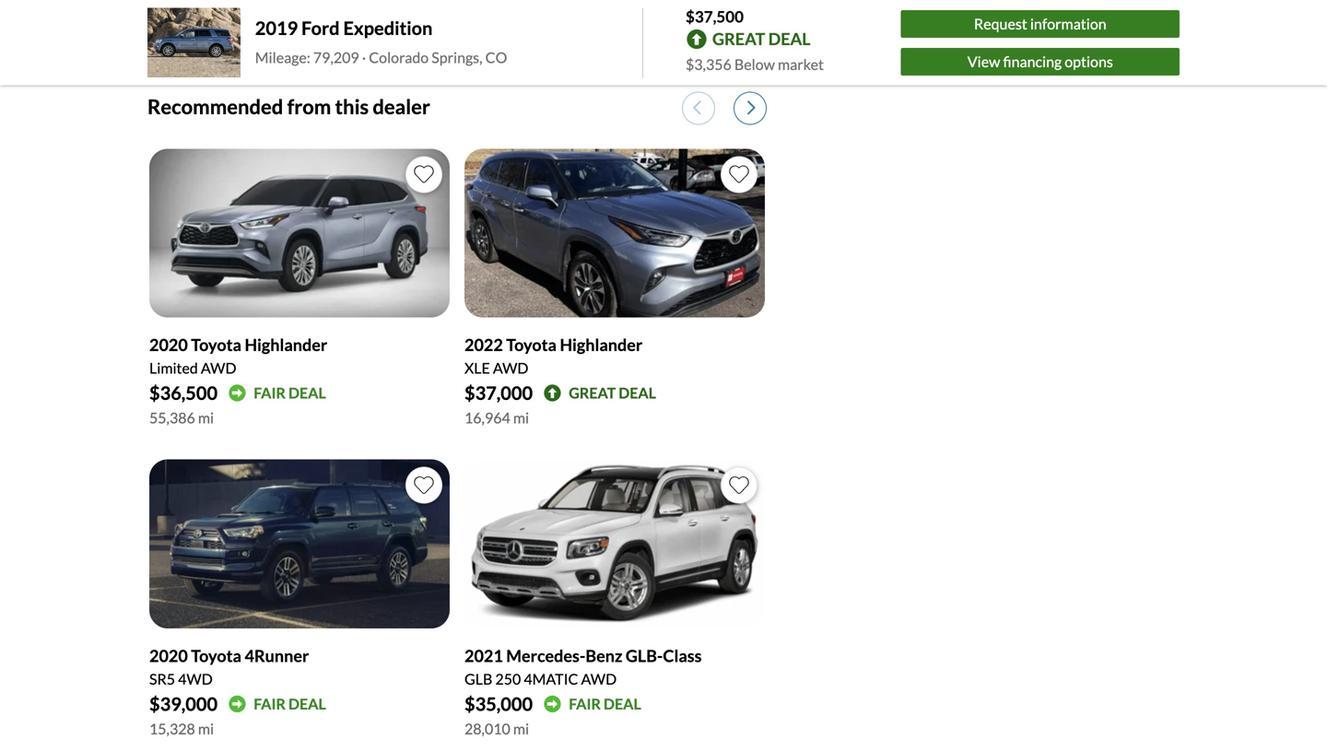 Task type: locate. For each thing, give the bounding box(es) containing it.
1 horizontal spatial highlander
[[560, 335, 643, 355]]

mi
[[198, 409, 214, 427], [513, 409, 529, 427], [198, 720, 214, 738], [513, 720, 529, 738]]

mi for $39,000
[[198, 720, 214, 738]]

toyota for $39,000
[[191, 646, 241, 666]]

recommended from this dealer
[[147, 94, 430, 118]]

fair down "2021 mercedes-benz glb-class glb 250 4matic awd" on the bottom of page
[[569, 695, 601, 713]]

2 fair deal image from the left
[[544, 695, 562, 713]]

fair for $39,000
[[254, 695, 286, 713]]

dealer
[[373, 94, 430, 118]]

fair deal image down 2020 toyota 4runner sr5 4wd
[[229, 695, 246, 713]]

class
[[663, 646, 702, 666]]

deal right the great
[[619, 384, 656, 402]]

2 2020 from the top
[[149, 646, 188, 666]]

great deal
[[712, 29, 811, 49]]

fair deal for $36,500
[[254, 384, 326, 402]]

2020 inside 2020 toyota highlander limited awd
[[149, 335, 188, 355]]

mi down $35,000
[[513, 720, 529, 738]]

mercedes-
[[506, 646, 586, 666]]

1 vertical spatial 2020
[[149, 646, 188, 666]]

deal for $35,000
[[604, 695, 641, 713]]

toyota up '4wd'
[[191, 646, 241, 666]]

highlander inside 2020 toyota highlander limited awd
[[245, 335, 327, 355]]

awd up fair deal icon
[[201, 359, 236, 377]]

springs,
[[432, 48, 483, 66]]

mi for $37,000
[[513, 409, 529, 427]]

fair deal
[[254, 384, 326, 402], [254, 695, 326, 713], [569, 695, 641, 713]]

0 vertical spatial 2020
[[149, 335, 188, 355]]

highlander up the great
[[560, 335, 643, 355]]

below
[[734, 55, 775, 73]]

awd
[[201, 359, 236, 377], [493, 359, 529, 377], [581, 670, 617, 688]]

fair deal right fair deal icon
[[254, 384, 326, 402]]

fair right fair deal icon
[[254, 384, 286, 402]]

deal right fair deal icon
[[289, 384, 326, 402]]

deal down benz
[[604, 695, 641, 713]]

benz
[[586, 646, 622, 666]]

fair deal down 4runner at bottom left
[[254, 695, 326, 713]]

highlander up fair deal icon
[[245, 335, 327, 355]]

0 horizontal spatial highlander
[[245, 335, 327, 355]]

toyota inside 2022 toyota highlander xle awd
[[506, 335, 557, 355]]

toyota inside 2020 toyota highlander limited awd
[[191, 335, 241, 355]]

mi for $35,000
[[513, 720, 529, 738]]

2020 for $36,500
[[149, 335, 188, 355]]

great
[[712, 29, 765, 49]]

request information button
[[901, 10, 1180, 38]]

financing
[[1003, 52, 1062, 70]]

toyota
[[191, 335, 241, 355], [506, 335, 557, 355], [191, 646, 241, 666]]

fair deal for $35,000
[[569, 695, 641, 713]]

2020 inside 2020 toyota 4runner sr5 4wd
[[149, 646, 188, 666]]

great deal
[[569, 384, 656, 402]]

2021 mercedes-benz glb-class image
[[465, 460, 765, 629]]

awd for $37,000
[[493, 359, 529, 377]]

250
[[495, 670, 521, 688]]

toyota for $37,000
[[506, 335, 557, 355]]

2019 ford expedition image
[[147, 8, 240, 78]]

highlander inside 2022 toyota highlander xle awd
[[560, 335, 643, 355]]

mi for $36,500
[[198, 409, 214, 427]]

toyota up "limited" on the left
[[191, 335, 241, 355]]

2020 up "limited" on the left
[[149, 335, 188, 355]]

$39,000
[[149, 693, 218, 715]]

awd up $37,000
[[493, 359, 529, 377]]

4runner
[[245, 646, 309, 666]]

55,386
[[149, 409, 195, 427]]

awd down benz
[[581, 670, 617, 688]]

2 highlander from the left
[[560, 335, 643, 355]]

1 highlander from the left
[[245, 335, 327, 355]]

16,964 mi
[[465, 409, 529, 427]]

2020
[[149, 335, 188, 355], [149, 646, 188, 666]]

view financing options button
[[901, 48, 1180, 75]]

2 horizontal spatial awd
[[581, 670, 617, 688]]

awd inside "2021 mercedes-benz glb-class glb 250 4matic awd"
[[581, 670, 617, 688]]

55,386 mi
[[149, 409, 214, 427]]

2022
[[465, 335, 503, 355]]

fair deal down "2021 mercedes-benz glb-class glb 250 4matic awd" on the bottom of page
[[569, 695, 641, 713]]

deal
[[768, 29, 811, 49]]

0 horizontal spatial fair deal image
[[229, 695, 246, 713]]

2020 for $39,000
[[149, 646, 188, 666]]

fair deal image
[[229, 695, 246, 713], [544, 695, 562, 713]]

mi down $37,000
[[513, 409, 529, 427]]

view
[[968, 52, 1000, 70]]

fair down 4runner at bottom left
[[254, 695, 286, 713]]

fair
[[254, 384, 286, 402], [254, 695, 286, 713], [569, 695, 601, 713]]

1 fair deal image from the left
[[229, 695, 246, 713]]

fair for $35,000
[[569, 695, 601, 713]]

mi down $39,000
[[198, 720, 214, 738]]

2019 ford expedition mileage: 79,209 · colorado springs, co
[[255, 17, 507, 66]]

deal for $39,000
[[289, 695, 326, 713]]

glb
[[465, 670, 492, 688]]

fair deal for $39,000
[[254, 695, 326, 713]]

mi down the $36,500
[[198, 409, 214, 427]]

awd inside 2020 toyota highlander limited awd
[[201, 359, 236, 377]]

16,964
[[465, 409, 510, 427]]

xle
[[465, 359, 490, 377]]

28,010
[[465, 720, 510, 738]]

toyota right 2022
[[506, 335, 557, 355]]

2020 up sr5 on the bottom
[[149, 646, 188, 666]]

deal down 4runner at bottom left
[[289, 695, 326, 713]]

toyota inside 2020 toyota 4runner sr5 4wd
[[191, 646, 241, 666]]

2020 toyota highlander image
[[149, 149, 450, 318]]

sr5
[[149, 670, 175, 688]]

1 horizontal spatial awd
[[493, 359, 529, 377]]

highlander
[[245, 335, 327, 355], [560, 335, 643, 355]]

$35,000
[[465, 693, 533, 715]]

great
[[569, 384, 616, 402]]

awd inside 2022 toyota highlander xle awd
[[493, 359, 529, 377]]

1 horizontal spatial fair deal image
[[544, 695, 562, 713]]

0 horizontal spatial awd
[[201, 359, 236, 377]]

this
[[335, 94, 369, 118]]

deal
[[289, 384, 326, 402], [619, 384, 656, 402], [289, 695, 326, 713], [604, 695, 641, 713]]

fair deal image down 4matic at the bottom left of the page
[[544, 695, 562, 713]]

4wd
[[178, 670, 213, 688]]

$3,356
[[686, 55, 732, 73]]

1 2020 from the top
[[149, 335, 188, 355]]

highlander for $37,000
[[560, 335, 643, 355]]



Task type: describe. For each thing, give the bounding box(es) containing it.
28,010 mi
[[465, 720, 529, 738]]

2020 toyota 4runner image
[[149, 460, 450, 629]]

fair deal image
[[229, 384, 246, 402]]

fair deal image for $35,000
[[544, 695, 562, 713]]

fair for $36,500
[[254, 384, 286, 402]]

highlander for $36,500
[[245, 335, 327, 355]]

2020 toyota highlander limited awd
[[149, 335, 327, 377]]

15,328
[[149, 720, 195, 738]]

co
[[485, 48, 507, 66]]

15,328 mi
[[149, 720, 214, 738]]

market
[[778, 55, 824, 73]]

mileage:
[[255, 48, 310, 66]]

scroll right image
[[748, 100, 756, 116]]

2020 toyota 4runner sr5 4wd
[[149, 646, 309, 688]]

fair deal image for $39,000
[[229, 695, 246, 713]]

request
[[974, 15, 1027, 33]]

request information
[[974, 15, 1107, 33]]

deal for $37,000
[[619, 384, 656, 402]]

great deal image
[[544, 384, 562, 402]]

2022 toyota highlander xle awd
[[465, 335, 643, 377]]

recommended
[[147, 94, 283, 118]]

toyota for $36,500
[[191, 335, 241, 355]]

2021
[[465, 646, 503, 666]]

glb-
[[626, 646, 663, 666]]

information
[[1030, 15, 1107, 33]]

2022 toyota highlander image
[[465, 149, 765, 318]]

2021 mercedes-benz glb-class glb 250 4matic awd
[[465, 646, 702, 688]]

options
[[1065, 52, 1113, 70]]

$36,500
[[149, 382, 218, 404]]

deal for $36,500
[[289, 384, 326, 402]]

scroll left image
[[693, 100, 701, 116]]

awd for $36,500
[[201, 359, 236, 377]]

expedition
[[343, 17, 433, 39]]

view financing options
[[968, 52, 1113, 70]]

$3,356 below market
[[686, 55, 824, 73]]

$37,000
[[465, 382, 533, 404]]

limited
[[149, 359, 198, 377]]

2019
[[255, 17, 298, 39]]

from
[[287, 94, 331, 118]]

·
[[362, 48, 366, 66]]

79,209
[[313, 48, 359, 66]]

$37,500
[[686, 7, 744, 26]]

4matic
[[524, 670, 578, 688]]

colorado
[[369, 48, 429, 66]]

ford
[[301, 17, 340, 39]]



Task type: vqa. For each thing, say whether or not it's contained in the screenshot.
Fair deal image
yes



